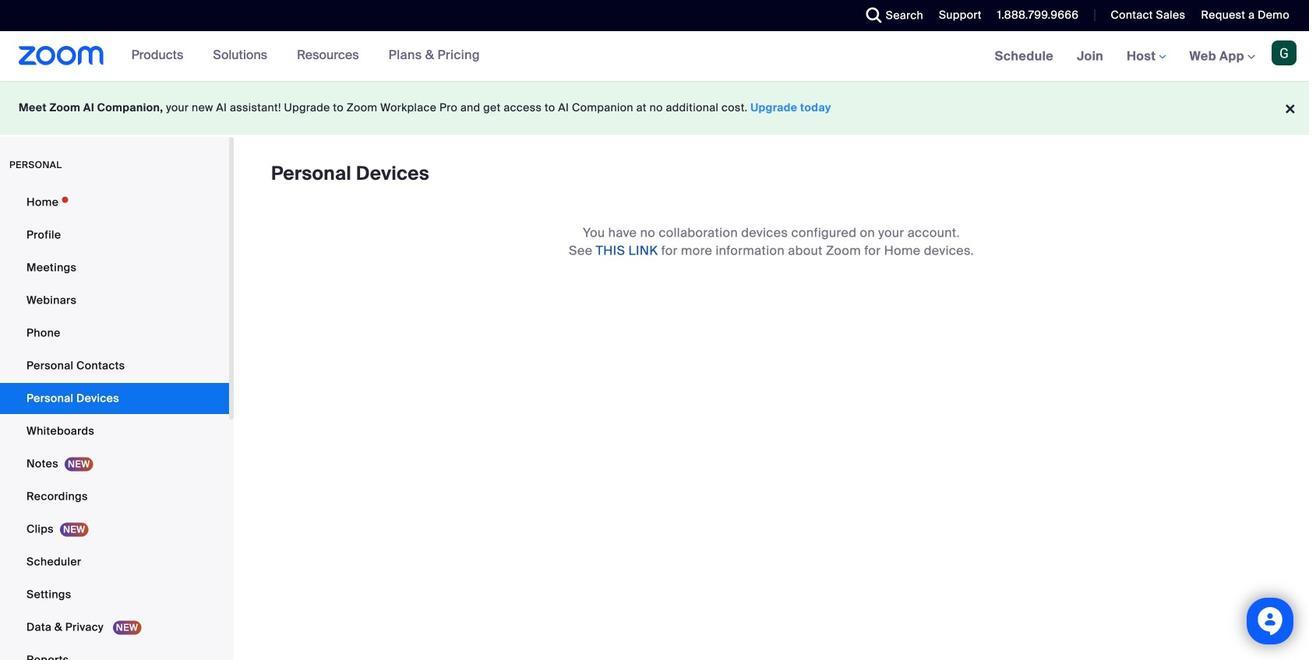 Task type: vqa. For each thing, say whether or not it's contained in the screenshot.
the Copy Url icon
no



Task type: describe. For each thing, give the bounding box(es) containing it.
personal menu menu
[[0, 187, 229, 661]]

profile picture image
[[1272, 41, 1297, 65]]



Task type: locate. For each thing, give the bounding box(es) containing it.
meetings navigation
[[983, 31, 1310, 82]]

zoom logo image
[[19, 46, 104, 65]]

footer
[[0, 81, 1310, 135]]

banner
[[0, 31, 1310, 82]]

product information navigation
[[120, 31, 492, 81]]



